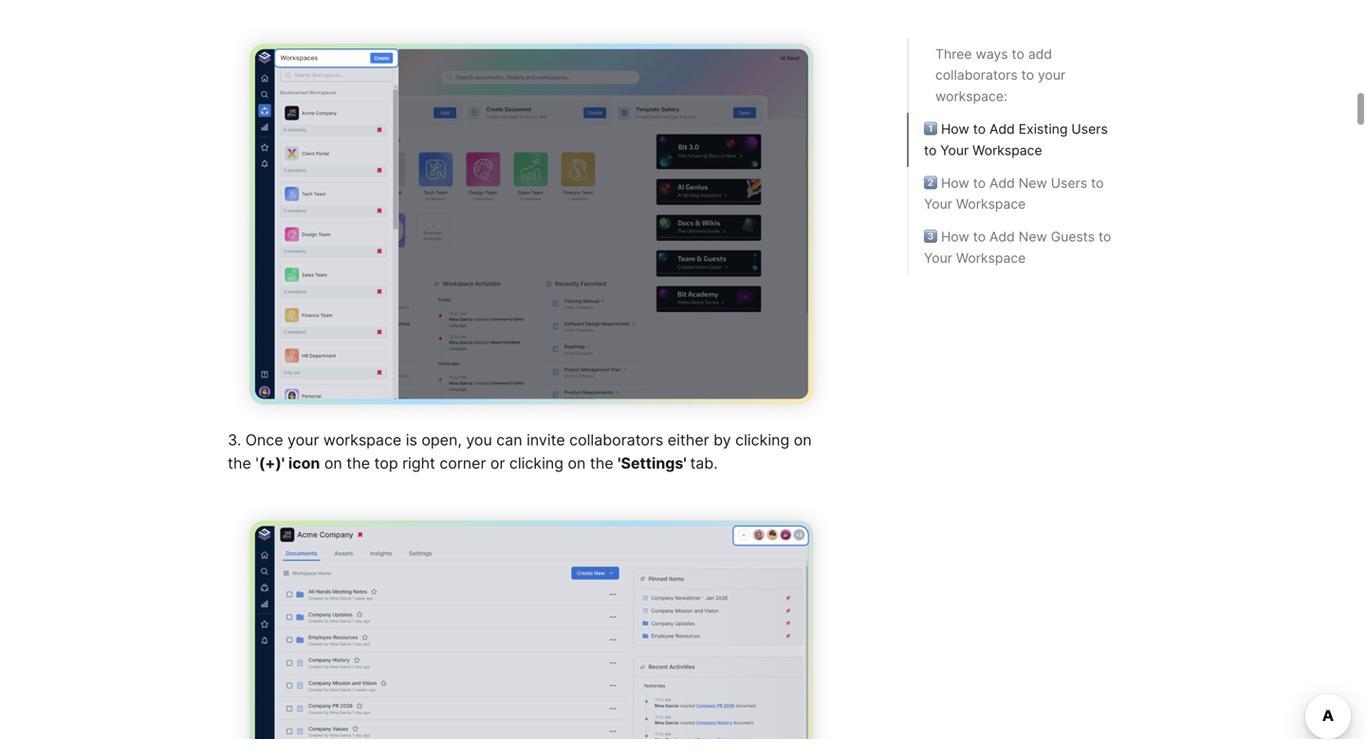 Task type: locate. For each thing, give the bounding box(es) containing it.
how right 2️⃣
[[941, 175, 969, 191]]

0 horizontal spatial on
[[324, 454, 342, 472]]

0 vertical spatial users
[[1071, 121, 1108, 137]]

add down 1️⃣ how to add existing users to your workspace
[[989, 175, 1015, 191]]

0 vertical spatial your
[[1038, 67, 1066, 83]]

new for guests
[[1019, 229, 1047, 245]]

the
[[228, 454, 251, 472], [347, 454, 370, 472], [590, 454, 613, 472]]

your inside 2️⃣ how to add new users to your workspace
[[924, 196, 952, 212]]

workspace for 1️⃣
[[973, 142, 1042, 159]]

users
[[1071, 121, 1108, 137], [1051, 175, 1087, 191]]

users for existing
[[1071, 121, 1108, 137]]

your
[[1038, 67, 1066, 83], [287, 431, 319, 449]]

users inside 2️⃣ how to add new users to your workspace
[[1051, 175, 1087, 191]]

1 vertical spatial add
[[989, 175, 1015, 191]]

1 add from the top
[[989, 121, 1015, 137]]

you
[[466, 431, 492, 449]]

workspace
[[323, 431, 401, 449]]

add for 1️⃣
[[989, 121, 1015, 137]]

1 horizontal spatial clicking
[[735, 431, 790, 449]]

1 vertical spatial your
[[924, 196, 952, 212]]

how for 1️⃣
[[941, 121, 969, 137]]

3 the from the left
[[590, 454, 613, 472]]

1 vertical spatial workspace
[[956, 196, 1026, 212]]

to down 1️⃣ at the right top of page
[[924, 142, 937, 159]]

2 how from the top
[[941, 175, 969, 191]]

invite
[[527, 431, 565, 449]]

corner
[[440, 454, 486, 472]]

guests
[[1051, 229, 1095, 245]]

0 vertical spatial new
[[1019, 175, 1047, 191]]

collaborators up "workspace:"
[[935, 67, 1018, 83]]

to down add
[[1021, 67, 1034, 83]]

collaborators inside 3. once your workspace is open, you can invite collaborators either by clicking on the '
[[569, 431, 663, 449]]

0 vertical spatial your
[[940, 142, 969, 159]]

1 vertical spatial new
[[1019, 229, 1047, 245]]

add left "existing" at the right
[[989, 121, 1015, 137]]

'
[[255, 454, 259, 472]]

your
[[940, 142, 969, 159], [924, 196, 952, 212], [924, 250, 952, 266]]

your down add
[[1038, 67, 1066, 83]]

3 how from the top
[[941, 229, 969, 245]]

workspace inside 2️⃣ how to add new users to your workspace
[[956, 196, 1026, 212]]

1 horizontal spatial your
[[1038, 67, 1066, 83]]

0 horizontal spatial collaborators
[[569, 431, 663, 449]]

right
[[402, 454, 435, 472]]

new left guests
[[1019, 229, 1047, 245]]

2️⃣ how to add new users to your workspace link
[[924, 173, 1123, 215]]

clicking right by
[[735, 431, 790, 449]]

0 vertical spatial how
[[941, 121, 969, 137]]

how for 2️⃣
[[941, 175, 969, 191]]

your down 2️⃣
[[924, 196, 952, 212]]

add inside 2️⃣ how to add new users to your workspace
[[989, 175, 1015, 191]]

2 the from the left
[[347, 454, 370, 472]]

1️⃣
[[924, 121, 937, 137]]

add
[[1028, 46, 1052, 62]]

2 vertical spatial workspace
[[956, 250, 1026, 266]]

workspace for 2️⃣
[[956, 196, 1026, 212]]

workspace
[[973, 142, 1042, 159], [956, 196, 1026, 212], [956, 250, 1026, 266]]

'settings'
[[618, 454, 687, 472]]

0 horizontal spatial the
[[228, 454, 251, 472]]

0 vertical spatial workspace
[[973, 142, 1042, 159]]

users up guests
[[1051, 175, 1087, 191]]

2 new from the top
[[1019, 229, 1047, 245]]

workspace down 2️⃣ how to add new users to your workspace
[[956, 250, 1026, 266]]

by
[[714, 431, 731, 449]]

0 horizontal spatial your
[[287, 431, 319, 449]]

your down "workspace:"
[[940, 142, 969, 159]]

3 add from the top
[[989, 229, 1015, 245]]

top
[[374, 454, 398, 472]]

to right 2️⃣
[[973, 175, 986, 191]]

0 vertical spatial clicking
[[735, 431, 790, 449]]

workspace up 3️⃣ how to add new guests to your workspace on the top of the page
[[956, 196, 1026, 212]]

the left '
[[228, 454, 251, 472]]

1️⃣ how to add existing users to your workspace link
[[924, 119, 1123, 161]]

add inside 3️⃣ how to add new guests to your workspace
[[989, 229, 1015, 245]]

on left 'settings' at the bottom of page
[[568, 454, 586, 472]]

your up icon
[[287, 431, 319, 449]]

1 how from the top
[[941, 121, 969, 137]]

how right 3️⃣
[[941, 229, 969, 245]]

0 vertical spatial collaborators
[[935, 67, 1018, 83]]

either
[[668, 431, 709, 449]]

1️⃣ how to add existing users to your workspace
[[924, 121, 1108, 159]]

2 vertical spatial add
[[989, 229, 1015, 245]]

(+)' icon on the top right corner or clicking on the 'settings' tab.
[[259, 454, 718, 472]]

to
[[1012, 46, 1024, 62], [1021, 67, 1034, 83], [973, 121, 986, 137], [924, 142, 937, 159], [973, 175, 986, 191], [1091, 175, 1104, 191], [973, 229, 986, 245], [1099, 229, 1111, 245]]

on right by
[[794, 431, 812, 449]]

your inside 1️⃣ how to add existing users to your workspace
[[940, 142, 969, 159]]

add inside 1️⃣ how to add existing users to your workspace
[[989, 121, 1015, 137]]

three
[[935, 46, 972, 62]]

new inside 3️⃣ how to add new guests to your workspace
[[1019, 229, 1047, 245]]

workspace inside 3️⃣ how to add new guests to your workspace
[[956, 250, 1026, 266]]

or
[[490, 454, 505, 472]]

new inside 2️⃣ how to add new users to your workspace
[[1019, 175, 1047, 191]]

1 vertical spatial your
[[287, 431, 319, 449]]

how inside 2️⃣ how to add new users to your workspace
[[941, 175, 969, 191]]

existing
[[1019, 121, 1068, 137]]

clicking down invite
[[509, 454, 563, 472]]

new
[[1019, 175, 1047, 191], [1019, 229, 1047, 245]]

workspace down "existing" at the right
[[973, 142, 1042, 159]]

0 horizontal spatial clicking
[[509, 454, 563, 472]]

new down 1️⃣ how to add existing users to your workspace link
[[1019, 175, 1047, 191]]

2 add from the top
[[989, 175, 1015, 191]]

open,
[[422, 431, 462, 449]]

how inside 3️⃣ how to add new guests to your workspace
[[941, 229, 969, 245]]

on
[[794, 431, 812, 449], [324, 454, 342, 472], [568, 454, 586, 472]]

how right 1️⃣ at the right top of page
[[941, 121, 969, 137]]

on right icon
[[324, 454, 342, 472]]

0 vertical spatial add
[[989, 121, 1015, 137]]

2️⃣ how to add new users to your workspace
[[924, 175, 1104, 212]]

3. once your workspace is open, you can invite collaborators either by clicking on the '
[[228, 431, 816, 472]]

collaborators up 'settings' at the bottom of page
[[569, 431, 663, 449]]

add
[[989, 121, 1015, 137], [989, 175, 1015, 191], [989, 229, 1015, 245]]

the left 'settings' at the bottom of page
[[590, 454, 613, 472]]

1 vertical spatial how
[[941, 175, 969, 191]]

how inside 1️⃣ how to add existing users to your workspace
[[941, 121, 969, 137]]

1 horizontal spatial collaborators
[[935, 67, 1018, 83]]

users inside 1️⃣ how to add existing users to your workspace
[[1071, 121, 1108, 137]]

users right "existing" at the right
[[1071, 121, 1108, 137]]

the down workspace
[[347, 454, 370, 472]]

2 vertical spatial your
[[924, 250, 952, 266]]

2 vertical spatial how
[[941, 229, 969, 245]]

1 new from the top
[[1019, 175, 1047, 191]]

how
[[941, 121, 969, 137], [941, 175, 969, 191], [941, 229, 969, 245]]

1 vertical spatial collaborators
[[569, 431, 663, 449]]

collaborators
[[935, 67, 1018, 83], [569, 431, 663, 449]]

clicking
[[735, 431, 790, 449], [509, 454, 563, 472]]

1 horizontal spatial the
[[347, 454, 370, 472]]

add down 2️⃣ how to add new users to your workspace
[[989, 229, 1015, 245]]

1 vertical spatial users
[[1051, 175, 1087, 191]]

2 horizontal spatial on
[[794, 431, 812, 449]]

your down 3️⃣
[[924, 250, 952, 266]]

is
[[406, 431, 417, 449]]

your inside 3. once your workspace is open, you can invite collaborators either by clicking on the '
[[287, 431, 319, 449]]

1 the from the left
[[228, 454, 251, 472]]

your inside 3️⃣ how to add new guests to your workspace
[[924, 250, 952, 266]]

workspace inside 1️⃣ how to add existing users to your workspace
[[973, 142, 1042, 159]]

2 horizontal spatial the
[[590, 454, 613, 472]]



Task type: vqa. For each thing, say whether or not it's contained in the screenshot.
clicking
yes



Task type: describe. For each thing, give the bounding box(es) containing it.
(+)'
[[259, 454, 285, 472]]

to left add
[[1012, 46, 1024, 62]]

users for new
[[1051, 175, 1087, 191]]

can
[[496, 431, 522, 449]]

collaborators inside three ways to add collaborators to your workspace:
[[935, 67, 1018, 83]]

tab.
[[690, 454, 718, 472]]

your for 1️⃣
[[940, 142, 969, 159]]

1 vertical spatial clicking
[[509, 454, 563, 472]]

workspace:
[[935, 89, 1007, 105]]

1 horizontal spatial on
[[568, 454, 586, 472]]

your for 3️⃣
[[924, 250, 952, 266]]

clicking inside 3. once your workspace is open, you can invite collaborators either by clicking on the '
[[735, 431, 790, 449]]

to right 3️⃣
[[973, 229, 986, 245]]

3️⃣ how to add new guests to your workspace link
[[924, 227, 1123, 269]]

to right guests
[[1099, 229, 1111, 245]]

new for users
[[1019, 175, 1047, 191]]

workspace for 3️⃣
[[956, 250, 1026, 266]]

once
[[245, 431, 283, 449]]

three ways to add collaborators to your workspace: link
[[935, 44, 1112, 107]]

add for 3️⃣
[[989, 229, 1015, 245]]

the inside 3. once your workspace is open, you can invite collaborators either by clicking on the '
[[228, 454, 251, 472]]

how for 3️⃣
[[941, 229, 969, 245]]

on inside 3. once your workspace is open, you can invite collaborators either by clicking on the '
[[794, 431, 812, 449]]

2️⃣
[[924, 175, 937, 191]]

3️⃣ how to add new guests to your workspace
[[924, 229, 1111, 266]]

3.
[[228, 431, 241, 449]]

to down "workspace:"
[[973, 121, 986, 137]]

to up guests
[[1091, 175, 1104, 191]]

3️⃣
[[924, 229, 937, 245]]

your inside three ways to add collaborators to your workspace:
[[1038, 67, 1066, 83]]

ways
[[976, 46, 1008, 62]]

three ways to add collaborators to your workspace:
[[935, 46, 1066, 105]]

your for 2️⃣
[[924, 196, 952, 212]]

add for 2️⃣
[[989, 175, 1015, 191]]

icon
[[288, 454, 320, 472]]



